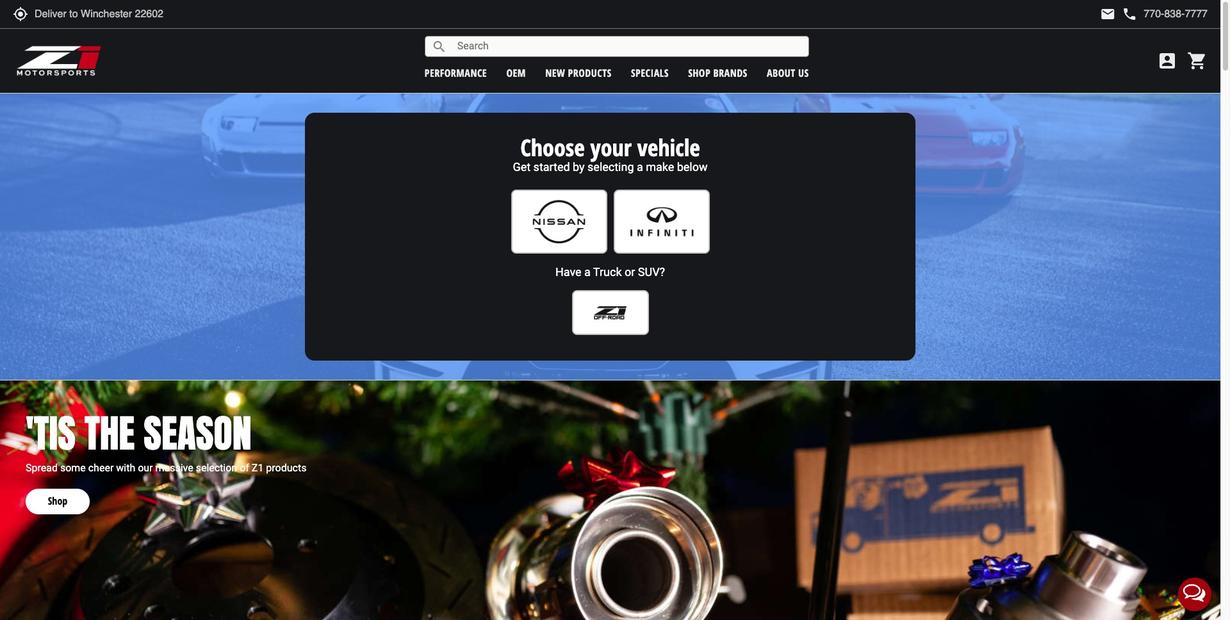 Task type: vqa. For each thing, say whether or not it's contained in the screenshot.
Learn More
no



Task type: describe. For each thing, give the bounding box(es) containing it.
choose your vehicle get started by selecting a make below
[[513, 132, 708, 174]]

about us link
[[767, 66, 809, 80]]

season
[[144, 404, 252, 463]]

1 vertical spatial a
[[584, 265, 591, 279]]

about
[[767, 66, 796, 80]]

below
[[677, 160, 708, 174]]

shop brands link
[[688, 66, 748, 80]]

shop for shop
[[48, 494, 67, 508]]

or
[[625, 265, 635, 279]]

'tis
[[26, 404, 76, 463]]

brands
[[713, 66, 748, 80]]

account_box
[[1157, 51, 1178, 71]]

the
[[85, 404, 135, 463]]

specials
[[631, 66, 669, 80]]

truck
[[593, 265, 622, 279]]

Search search field
[[447, 37, 808, 56]]

some
[[60, 462, 86, 474]]

mail link
[[1100, 6, 1116, 22]]

phone
[[1122, 6, 1138, 22]]

z1 motorsports logo image
[[16, 45, 102, 77]]

suv?
[[638, 265, 665, 279]]

with
[[116, 462, 135, 474]]

products inside 'tis the season spread some cheer with our massive selection of z1 products
[[266, 462, 307, 474]]

a inside "choose your vehicle get started by selecting a make below"
[[637, 160, 643, 174]]

selection
[[196, 462, 237, 474]]

get
[[513, 160, 531, 174]]

new products
[[545, 66, 612, 80]]

phone link
[[1122, 6, 1208, 22]]

oem
[[506, 66, 526, 80]]

shopping_cart link
[[1184, 51, 1208, 71]]

mail
[[1100, 6, 1116, 22]]

our
[[138, 462, 153, 474]]

shop brands
[[688, 66, 748, 80]]



Task type: locate. For each thing, give the bounding box(es) containing it.
have a truck or suv?
[[555, 265, 665, 279]]

spread
[[26, 462, 58, 474]]

shop link
[[26, 476, 90, 514]]

nissan logo image
[[519, 196, 599, 247]]

1 horizontal spatial a
[[637, 160, 643, 174]]

a left make
[[637, 160, 643, 174]]

massive
[[155, 462, 193, 474]]

vehicle
[[637, 132, 700, 163]]

0 horizontal spatial products
[[266, 462, 307, 474]]

shop down some
[[48, 494, 67, 508]]

choose
[[520, 132, 585, 163]]

1 horizontal spatial shop
[[688, 66, 711, 80]]

my_location
[[13, 6, 28, 22]]

account_box link
[[1154, 51, 1181, 71]]

0 vertical spatial shop
[[688, 66, 711, 80]]

performance link
[[425, 66, 487, 80]]

1 horizontal spatial products
[[568, 66, 612, 80]]

1 vertical spatial shop
[[48, 494, 67, 508]]

shop
[[688, 66, 711, 80], [48, 494, 67, 508]]

of
[[240, 462, 249, 474]]

new
[[545, 66, 565, 80]]

shop left brands
[[688, 66, 711, 80]]

selecting
[[588, 160, 634, 174]]

z1
[[252, 462, 264, 474]]

0 horizontal spatial a
[[584, 265, 591, 279]]

products right new
[[568, 66, 612, 80]]

1 vertical spatial products
[[266, 462, 307, 474]]

have
[[555, 265, 581, 279]]

0 vertical spatial products
[[568, 66, 612, 80]]

new products link
[[545, 66, 612, 80]]

performance
[[425, 66, 487, 80]]

search
[[432, 39, 447, 54]]

a right 'have'
[[584, 265, 591, 279]]

'tis the season spread some cheer with our massive selection of z1 products
[[26, 404, 307, 474]]

products
[[568, 66, 612, 80], [266, 462, 307, 474]]

0 vertical spatial a
[[637, 160, 643, 174]]

your
[[591, 132, 632, 163]]

shop for shop brands
[[688, 66, 711, 80]]

by
[[573, 160, 585, 174]]

cheer
[[88, 462, 114, 474]]

us
[[798, 66, 809, 80]]

about us
[[767, 66, 809, 80]]

'tis the season spread some cheer with our massive selection of z1 products image
[[0, 381, 1221, 620]]

mail phone
[[1100, 6, 1138, 22]]

make
[[646, 160, 674, 174]]

a
[[637, 160, 643, 174], [584, 265, 591, 279]]

infinti logo image
[[621, 196, 702, 247]]

shopping_cart
[[1187, 51, 1208, 71]]

products right z1 at the left bottom of page
[[266, 462, 307, 474]]

specials link
[[631, 66, 669, 80]]

started
[[533, 160, 570, 174]]

0 horizontal spatial shop
[[48, 494, 67, 508]]

oem link
[[506, 66, 526, 80]]



